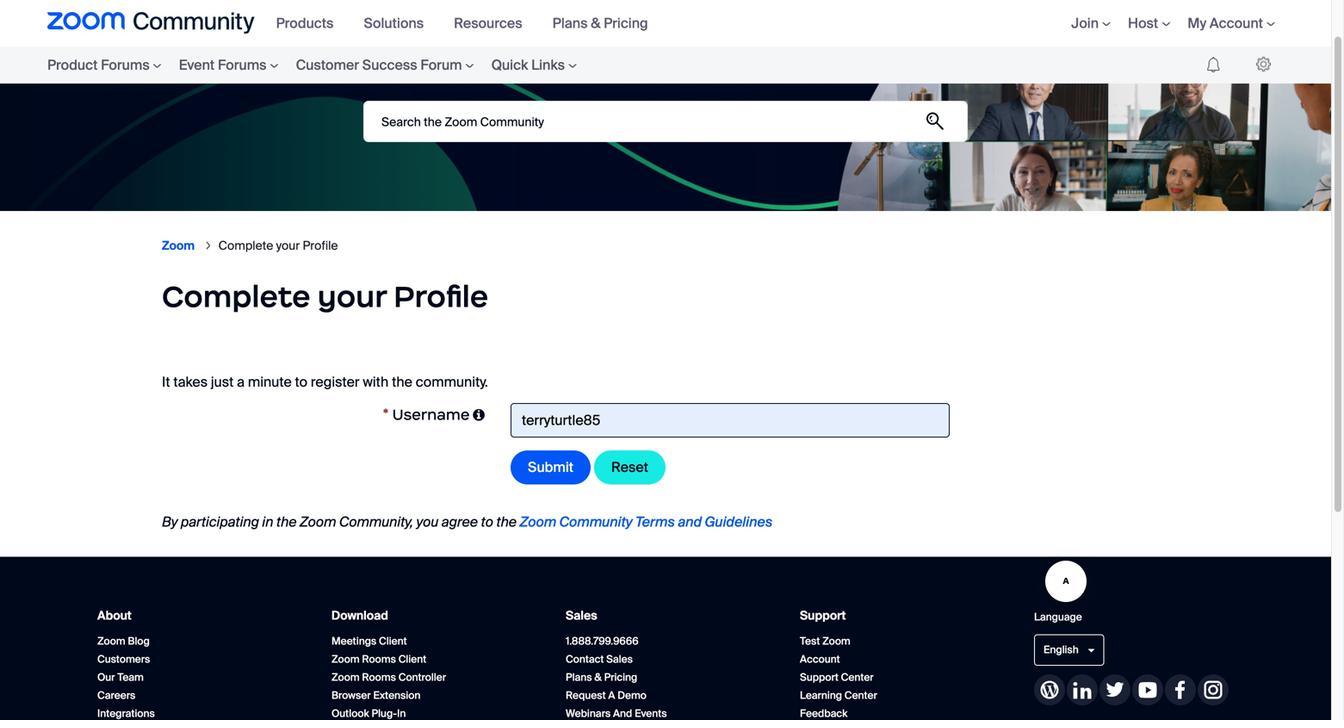 Task type: vqa. For each thing, say whether or not it's contained in the screenshot.
REQUEST A DEMO link
yes



Task type: locate. For each thing, give the bounding box(es) containing it.
complete right zoom link
[[218, 238, 273, 254]]

zoom
[[162, 238, 195, 254], [300, 513, 336, 531], [520, 513, 557, 531], [97, 634, 125, 648], [823, 634, 851, 648], [332, 652, 360, 666], [332, 670, 360, 684]]

1 vertical spatial a
[[608, 689, 615, 702]]

0 vertical spatial in
[[262, 513, 273, 531]]

list
[[162, 224, 1170, 267]]

0 horizontal spatial in
[[262, 513, 273, 531]]

center
[[841, 670, 874, 684], [845, 689, 877, 702]]

& inside menu bar
[[591, 14, 601, 32]]

this is the name you'll be known as in the community. image
[[473, 408, 485, 422]]

1 rooms from the top
[[362, 652, 396, 666]]

0 vertical spatial your
[[276, 238, 300, 254]]

0 vertical spatial profile
[[303, 238, 338, 254]]

your
[[276, 238, 300, 254], [318, 278, 387, 315]]

1 horizontal spatial sales
[[606, 652, 633, 666]]

2 forums from the left
[[218, 56, 267, 74]]

webinars and events link
[[566, 707, 667, 720]]

a right just
[[237, 373, 245, 391]]

1 vertical spatial account
[[800, 652, 840, 666]]

solutions link
[[364, 14, 437, 32]]

extension
[[373, 689, 421, 702]]

to right minute at the left bottom of page
[[295, 373, 308, 391]]

1 vertical spatial center
[[845, 689, 877, 702]]

event forums
[[179, 56, 267, 74]]

facebook image
[[1165, 674, 1196, 705]]

plans
[[553, 14, 588, 32], [566, 670, 592, 684]]

to right agree
[[481, 513, 493, 531]]

0 horizontal spatial profile
[[303, 238, 338, 254]]

support up test zoom link
[[800, 608, 846, 624]]

support down "account" link
[[800, 670, 839, 684]]

sales
[[566, 608, 597, 624], [606, 652, 633, 666]]

0 horizontal spatial the
[[276, 513, 297, 531]]

support
[[800, 608, 846, 624], [800, 670, 839, 684]]

account right my
[[1210, 14, 1263, 32]]

0 horizontal spatial a
[[237, 373, 245, 391]]

account down test zoom link
[[800, 652, 840, 666]]

2 rooms from the top
[[362, 670, 396, 684]]

meetings
[[332, 634, 377, 648]]

terms
[[636, 513, 675, 531]]

test
[[800, 634, 820, 648]]

None text field
[[511, 403, 950, 438]]

1 horizontal spatial account
[[1210, 14, 1263, 32]]

1 horizontal spatial and
[[678, 513, 702, 531]]

0 vertical spatial &
[[591, 14, 601, 32]]

0 vertical spatial and
[[678, 513, 702, 531]]

and
[[678, 513, 702, 531], [613, 707, 632, 720]]

1 vertical spatial complete your profile
[[162, 278, 488, 315]]

and right terms
[[678, 513, 702, 531]]

0 vertical spatial pricing
[[604, 14, 648, 32]]

rooms down zoom rooms client link
[[362, 670, 396, 684]]

center up 'learning center' link
[[841, 670, 874, 684]]

1 vertical spatial profile
[[394, 278, 488, 315]]

community
[[560, 513, 633, 531]]

account inside menu bar
[[1210, 14, 1263, 32]]

account inside test zoom account support center learning center feedback
[[800, 652, 840, 666]]

0 vertical spatial client
[[379, 634, 407, 648]]

event
[[179, 56, 215, 74]]

demo
[[618, 689, 647, 702]]

products link
[[276, 14, 347, 32]]

it takes just a minute to register with the community.
[[162, 373, 488, 391]]

the right agree
[[496, 513, 517, 531]]

a inside 1.888.799.9666 contact sales plans & pricing request a demo webinars and events
[[608, 689, 615, 702]]

plans up the links
[[553, 14, 588, 32]]

1.888.799.9666
[[566, 634, 639, 648]]

1 horizontal spatial a
[[608, 689, 615, 702]]

client up controller on the left of the page
[[398, 652, 427, 666]]

0 vertical spatial complete
[[218, 238, 273, 254]]

1 vertical spatial pricing
[[604, 670, 638, 684]]

plans & pricing link down the contact sales link
[[566, 670, 638, 684]]

blog
[[128, 634, 150, 648]]

plug-
[[372, 707, 397, 720]]

1 forums from the left
[[101, 56, 150, 74]]

to
[[295, 373, 308, 391], [481, 513, 493, 531]]

the right with
[[392, 373, 413, 391]]

quick links
[[491, 56, 565, 74]]

in down extension at the bottom left
[[397, 707, 406, 720]]

1 horizontal spatial the
[[392, 373, 413, 391]]

plans & pricing link
[[553, 14, 661, 32], [566, 670, 638, 684]]

meetings client zoom rooms client zoom rooms controller browser extension outlook plug-in
[[332, 634, 446, 720]]

1 vertical spatial &
[[595, 670, 602, 684]]

0 horizontal spatial sales
[[566, 608, 597, 624]]

rooms
[[362, 652, 396, 666], [362, 670, 396, 684]]

zoom blog customers our team careers integrations
[[97, 634, 155, 720]]

1 vertical spatial plans & pricing link
[[566, 670, 638, 684]]

forums right event
[[218, 56, 267, 74]]

1.888.799.9666 link
[[566, 634, 639, 648]]

a
[[237, 373, 245, 391], [608, 689, 615, 702]]

zoom rooms client link
[[332, 652, 427, 666]]

0 horizontal spatial forums
[[101, 56, 150, 74]]

0 vertical spatial sales
[[566, 608, 597, 624]]

2 pricing from the top
[[604, 670, 638, 684]]

account
[[1210, 14, 1263, 32], [800, 652, 840, 666]]

1 horizontal spatial profile
[[394, 278, 488, 315]]

0 horizontal spatial account
[[800, 652, 840, 666]]

request
[[566, 689, 606, 702]]

complete your profile
[[218, 238, 338, 254], [162, 278, 488, 315]]

feedback
[[800, 707, 848, 720]]

menu bar
[[268, 0, 670, 47], [1046, 0, 1284, 47], [13, 47, 620, 84]]

forums down community.title image
[[101, 56, 150, 74]]

a up webinars and events link
[[608, 689, 615, 702]]

quick
[[491, 56, 528, 74]]

* username
[[383, 405, 470, 424]]

menu bar containing join
[[1046, 0, 1284, 47]]

&
[[591, 14, 601, 32], [595, 670, 602, 684]]

browser
[[332, 689, 371, 702]]

in inside meetings client zoom rooms client zoom rooms controller browser extension outlook plug-in
[[397, 707, 406, 720]]

complete down zoom link
[[162, 278, 311, 315]]

0 vertical spatial plans
[[553, 14, 588, 32]]

0 vertical spatial plans & pricing link
[[553, 14, 661, 32]]

0 vertical spatial support
[[800, 608, 846, 624]]

pricing
[[604, 14, 648, 32], [604, 670, 638, 684]]

client up zoom rooms client link
[[379, 634, 407, 648]]

just
[[211, 373, 234, 391]]

sales inside 1.888.799.9666 contact sales plans & pricing request a demo webinars and events
[[606, 652, 633, 666]]

1 vertical spatial sales
[[606, 652, 633, 666]]

1 horizontal spatial in
[[397, 707, 406, 720]]

1 vertical spatial and
[[613, 707, 632, 720]]

center down support center "link"
[[845, 689, 877, 702]]

0 horizontal spatial and
[[613, 707, 632, 720]]

instagram image
[[1198, 674, 1229, 705]]

1 horizontal spatial forums
[[218, 56, 267, 74]]

1 horizontal spatial to
[[481, 513, 493, 531]]

None submit
[[916, 102, 955, 141], [511, 451, 591, 484], [594, 451, 666, 484], [916, 102, 955, 141], [511, 451, 591, 484], [594, 451, 666, 484]]

plans & pricing
[[553, 14, 648, 32]]

in right participating
[[262, 513, 273, 531]]

customers
[[97, 652, 150, 666]]

forums
[[101, 56, 150, 74], [218, 56, 267, 74]]

the right participating
[[276, 513, 297, 531]]

1 support from the top
[[800, 608, 846, 624]]

in
[[262, 513, 273, 531], [397, 707, 406, 720]]

support inside test zoom account support center learning center feedback
[[800, 670, 839, 684]]

meetings client link
[[332, 634, 407, 648]]

zoom link
[[162, 238, 195, 254]]

and down the demo
[[613, 707, 632, 720]]

english link
[[1044, 643, 1095, 656]]

1 vertical spatial to
[[481, 513, 493, 531]]

sales down 1.888.799.9666 link
[[606, 652, 633, 666]]

sales up 1.888.799.9666 link
[[566, 608, 597, 624]]

our team link
[[97, 670, 144, 684]]

rooms up zoom rooms controller link
[[362, 652, 396, 666]]

about
[[97, 608, 132, 624]]

0 vertical spatial a
[[237, 373, 245, 391]]

plans & pricing link up the links
[[553, 14, 661, 32]]

1 vertical spatial plans
[[566, 670, 592, 684]]

1 vertical spatial in
[[397, 707, 406, 720]]

1 vertical spatial support
[[800, 670, 839, 684]]

complete
[[218, 238, 273, 254], [162, 278, 311, 315]]

2 support from the top
[[800, 670, 839, 684]]

0 vertical spatial rooms
[[362, 652, 396, 666]]

youtube image
[[1133, 674, 1164, 705]]

0 vertical spatial to
[[295, 373, 308, 391]]

1 horizontal spatial your
[[318, 278, 387, 315]]

1 vertical spatial rooms
[[362, 670, 396, 684]]

plans down "contact"
[[566, 670, 592, 684]]

1 pricing from the top
[[604, 14, 648, 32]]

0 vertical spatial account
[[1210, 14, 1263, 32]]

1 vertical spatial your
[[318, 278, 387, 315]]



Task type: describe. For each thing, give the bounding box(es) containing it.
zoom inside test zoom account support center learning center feedback
[[823, 634, 851, 648]]

event forums link
[[170, 47, 287, 84]]

and inside 1.888.799.9666 contact sales plans & pricing request a demo webinars and events
[[613, 707, 632, 720]]

pricing inside menu bar
[[604, 14, 648, 32]]

test zoom link
[[800, 634, 851, 648]]

support center link
[[800, 670, 874, 684]]

learning center link
[[800, 689, 877, 702]]

webinars
[[566, 707, 611, 720]]

twitter image
[[1100, 674, 1131, 705]]

learning
[[800, 689, 842, 702]]

menu bar containing product forums
[[13, 47, 620, 84]]

linkedin image
[[1067, 674, 1098, 705]]

resources
[[454, 14, 523, 32]]

zoom rooms controller link
[[332, 670, 446, 684]]

feedback link
[[800, 707, 848, 720]]

guidelines
[[705, 513, 773, 531]]

our
[[97, 670, 115, 684]]

browser extension link
[[332, 689, 421, 702]]

language
[[1034, 610, 1082, 624]]

0 vertical spatial complete your profile
[[218, 238, 338, 254]]

by
[[162, 513, 178, 531]]

zoom community terms and guidelines link
[[520, 513, 773, 531]]

username
[[392, 405, 470, 424]]

1 vertical spatial client
[[398, 652, 427, 666]]

contact sales link
[[566, 652, 633, 666]]

customer
[[296, 56, 359, 74]]

english
[[1044, 643, 1079, 656]]

it
[[162, 373, 170, 391]]

outlook plug-in link
[[332, 707, 406, 720]]

products
[[276, 14, 334, 32]]

blog image
[[1034, 674, 1065, 705]]

download link
[[332, 608, 388, 624]]

test zoom account support center learning center feedback
[[800, 634, 877, 720]]

customer success forum link
[[287, 47, 483, 84]]

*
[[383, 405, 389, 424]]

2 horizontal spatial the
[[496, 513, 517, 531]]

sales link
[[566, 608, 597, 624]]

forums for product forums
[[101, 56, 150, 74]]

my account link
[[1188, 14, 1276, 32]]

solutions
[[364, 14, 424, 32]]

integrations
[[97, 707, 155, 720]]

forum
[[421, 56, 462, 74]]

show user options menu image
[[1257, 56, 1271, 72]]

about link
[[97, 608, 132, 624]]

list containing zoom
[[162, 224, 1170, 267]]

0 horizontal spatial your
[[276, 238, 300, 254]]

plans inside 1.888.799.9666 contact sales plans & pricing request a demo webinars and events
[[566, 670, 592, 684]]

team
[[117, 670, 144, 684]]

minute
[[248, 373, 292, 391]]

host
[[1128, 14, 1159, 32]]

product forums link
[[47, 47, 170, 84]]

customers link
[[97, 652, 150, 666]]

community.
[[416, 373, 488, 391]]

controller
[[398, 670, 446, 684]]

contact
[[566, 652, 604, 666]]

integrations link
[[97, 707, 155, 720]]

you
[[417, 513, 439, 531]]

takes
[[173, 373, 208, 391]]

careers
[[97, 689, 135, 702]]

join link
[[1072, 14, 1111, 32]]

links
[[531, 56, 565, 74]]

Search text field
[[363, 101, 968, 142]]

forums for event forums
[[218, 56, 267, 74]]

events
[[635, 707, 667, 720]]

community,
[[339, 513, 414, 531]]

support link
[[800, 608, 846, 624]]

careers link
[[97, 689, 135, 702]]

complete inside list
[[218, 238, 273, 254]]

account link
[[800, 652, 840, 666]]

1.888.799.9666 contact sales plans & pricing request a demo webinars and events
[[566, 634, 667, 720]]

resources link
[[454, 14, 535, 32]]

my account
[[1188, 14, 1263, 32]]

participating
[[181, 513, 259, 531]]

success
[[362, 56, 417, 74]]

product
[[47, 56, 98, 74]]

with
[[363, 373, 389, 391]]

agree
[[442, 513, 478, 531]]

download
[[332, 608, 388, 624]]

join
[[1072, 14, 1099, 32]]

community.title image
[[47, 12, 255, 34]]

by participating in the zoom community, you agree to the zoom community terms and guidelines
[[162, 513, 773, 531]]

1 vertical spatial complete
[[162, 278, 311, 315]]

& inside 1.888.799.9666 contact sales plans & pricing request a demo webinars and events
[[595, 670, 602, 684]]

outlook
[[332, 707, 369, 720]]

profile inside list
[[303, 238, 338, 254]]

request a demo link
[[566, 689, 647, 702]]

zoom inside zoom blog customers our team careers integrations
[[97, 634, 125, 648]]

zoom blog link
[[97, 634, 150, 648]]

my
[[1188, 14, 1207, 32]]

quick links link
[[483, 47, 586, 84]]

menu bar containing products
[[268, 0, 670, 47]]

0 horizontal spatial to
[[295, 373, 308, 391]]

pricing inside 1.888.799.9666 contact sales plans & pricing request a demo webinars and events
[[604, 670, 638, 684]]

product forums
[[47, 56, 150, 74]]

host link
[[1128, 14, 1171, 32]]

0 vertical spatial center
[[841, 670, 874, 684]]

customer success forum
[[296, 56, 462, 74]]



